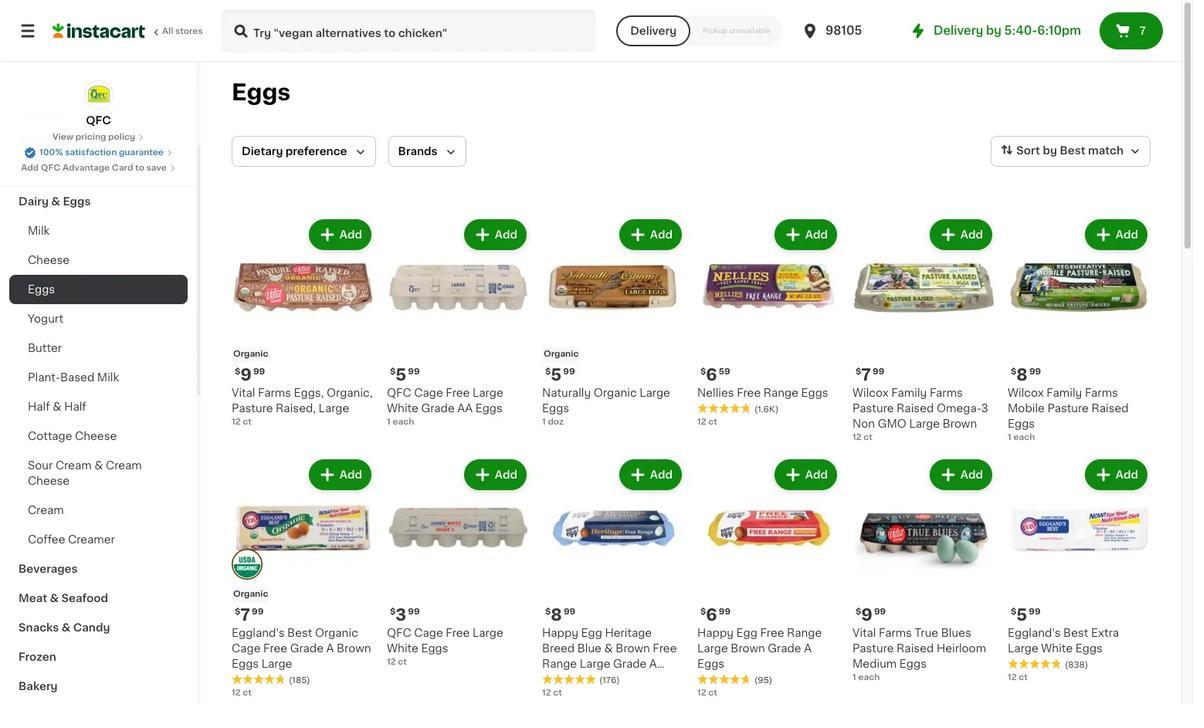 Task type: locate. For each thing, give the bounding box(es) containing it.
2 family from the left
[[1047, 388, 1082, 398]]

dairy
[[19, 196, 49, 207]]

qfc link
[[84, 80, 113, 128]]

happy inside happy egg free range large brown grade a eggs
[[697, 628, 734, 639]]

guarantee
[[119, 148, 164, 157]]

99 inside $ 6 99
[[719, 608, 731, 616]]

service type group
[[616, 15, 782, 46]]

qfc inside qfc cage free large white eggs 12 ct
[[387, 628, 411, 639]]

100% satisfaction guarantee button
[[24, 144, 173, 159]]

99 up vital farms eggs, organic, pasture raised, large 12 ct
[[253, 368, 265, 376]]

farms inside wilcox family farms pasture raised omega-3 non gmo large brown 12 ct
[[930, 388, 963, 398]]

by
[[986, 25, 1002, 36], [1043, 145, 1057, 156]]

1 vertical spatial cage
[[414, 628, 443, 639]]

egg inside happy egg free range large brown grade a eggs
[[736, 628, 758, 639]]

12 ct for nellies free range eggs
[[697, 418, 717, 426]]

$ for happy egg heritage breed blue & brown free range large grade a eggs
[[545, 608, 551, 616]]

1 inside wilcox family farms mobile pasture raised eggs 1 each
[[1008, 433, 1011, 442]]

raised for 8
[[1092, 403, 1129, 414]]

6 for nellies
[[706, 367, 717, 383]]

99 up medium
[[874, 608, 886, 616]]

stores
[[175, 27, 203, 36]]

white
[[387, 403, 419, 414], [387, 643, 419, 654], [1041, 643, 1073, 654]]

1 family from the left
[[891, 388, 927, 398]]

pasture for vital farms eggs, organic, pasture raised, large
[[232, 403, 273, 414]]

white inside qfc cage free large white eggs 12 ct
[[387, 643, 419, 654]]

raised
[[897, 403, 934, 414], [1092, 403, 1129, 414], [897, 643, 934, 654]]

0 horizontal spatial each
[[393, 418, 414, 426]]

59
[[719, 368, 730, 376]]

best for 7
[[287, 628, 312, 639]]

$ 8 99 up mobile at right
[[1011, 367, 1041, 383]]

add button for vital farms true blues pasture raised heirloom medium eggs
[[931, 461, 991, 489]]

dairy & eggs
[[19, 196, 91, 207]]

cage inside the eggland's best organic cage free grade a brown eggs large
[[232, 643, 261, 654]]

2 vertical spatial cage
[[232, 643, 261, 654]]

all stores link
[[53, 9, 204, 53]]

$ 6 99
[[700, 607, 731, 623]]

3 up qfc cage free large white eggs 12 ct
[[396, 607, 406, 623]]

happy
[[542, 628, 578, 639], [697, 628, 734, 639]]

0 horizontal spatial $ 7 99
[[235, 607, 264, 623]]

2 vertical spatial cheese
[[28, 476, 70, 487]]

pasture right mobile at right
[[1048, 403, 1089, 414]]

best up (185)
[[287, 628, 312, 639]]

1 horizontal spatial happy
[[697, 628, 734, 639]]

0 vertical spatial $ 7 99
[[856, 367, 885, 383]]

None search field
[[221, 9, 596, 53]]

1 horizontal spatial 5
[[551, 367, 562, 383]]

6 for happy
[[706, 607, 717, 623]]

$ for wilcox family farms mobile pasture raised eggs
[[1011, 368, 1017, 376]]

large inside qfc cage free large white eggs 12 ct
[[473, 628, 503, 639]]

1 horizontal spatial vital
[[853, 628, 876, 639]]

wilcox for 8
[[1008, 388, 1044, 398]]

brands
[[398, 146, 438, 157]]

1 vertical spatial 8
[[551, 607, 562, 623]]

99 up qfc cage free large white grade aa eggs 1 each
[[408, 368, 420, 376]]

qfc cage free large white grade aa eggs 1 each
[[387, 388, 503, 426]]

6 up happy egg free range large brown grade a eggs
[[706, 607, 717, 623]]

2 wilcox from the left
[[1008, 388, 1044, 398]]

brown inside the eggland's best organic cage free grade a brown eggs large
[[337, 643, 371, 654]]

grade up (176) at the right of the page
[[613, 659, 647, 670]]

white left aa
[[387, 403, 419, 414]]

egg for 6
[[736, 628, 758, 639]]

family for 8
[[1047, 388, 1082, 398]]

0 horizontal spatial $ 5 99
[[390, 367, 420, 383]]

0 vertical spatial $ 9 99
[[235, 367, 265, 383]]

a
[[326, 643, 334, 654], [804, 643, 812, 654], [649, 659, 657, 670]]

99 up "naturally"
[[563, 368, 575, 376]]

0 horizontal spatial 3
[[396, 607, 406, 623]]

wilcox inside wilcox family farms mobile pasture raised eggs 1 each
[[1008, 388, 1044, 398]]

happy egg free range large brown grade a eggs
[[697, 628, 822, 670]]

5 up eggland's best extra large white eggs
[[1017, 607, 1027, 623]]

raised inside wilcox family farms mobile pasture raised eggs 1 each
[[1092, 403, 1129, 414]]

white inside eggland's best extra large white eggs
[[1041, 643, 1073, 654]]

pasture up medium
[[853, 643, 894, 654]]

1 vertical spatial 6
[[706, 607, 717, 623]]

$ 5 99 up qfc cage free large white grade aa eggs 1 each
[[390, 367, 420, 383]]

snacks & candy link
[[9, 613, 188, 643]]

add button for qfc cage free large white grade aa eggs
[[466, 221, 525, 249]]

1 horizontal spatial egg
[[736, 628, 758, 639]]

Best match Sort by field
[[991, 136, 1151, 167]]

naturally
[[542, 388, 591, 398]]

milk down dairy
[[28, 226, 50, 236]]

1 horizontal spatial $ 8 99
[[1011, 367, 1041, 383]]

grade left aa
[[421, 403, 455, 414]]

99 for vital farms eggs, organic, pasture raised, large
[[253, 368, 265, 376]]

pasture for vital farms true blues pasture raised heirloom medium eggs
[[853, 643, 894, 654]]

large inside vital farms eggs, organic, pasture raised, large 12 ct
[[319, 403, 349, 414]]

$ 5 99 up "naturally"
[[545, 367, 575, 383]]

grade inside happy egg heritage breed blue & brown free range large grade a eggs
[[613, 659, 647, 670]]

add button for vital farms eggs, organic, pasture raised, large
[[310, 221, 370, 249]]

gmo
[[878, 419, 907, 429]]

99 for vital farms true blues pasture raised heirloom medium eggs
[[874, 608, 886, 616]]

coffee
[[28, 534, 65, 545]]

1 horizontal spatial wilcox
[[1008, 388, 1044, 398]]

1 horizontal spatial 8
[[1017, 367, 1028, 383]]

99 for naturally organic large eggs
[[563, 368, 575, 376]]

vital left eggs,
[[232, 388, 255, 398]]

0 vertical spatial cage
[[414, 388, 443, 398]]

$ for happy egg free range large brown grade a eggs
[[700, 608, 706, 616]]

$ left the 59
[[700, 368, 706, 376]]

milk
[[28, 226, 50, 236], [97, 372, 119, 383]]

1 horizontal spatial by
[[1043, 145, 1057, 156]]

1 wilcox from the left
[[853, 388, 889, 398]]

medium
[[853, 659, 897, 670]]

lists
[[43, 53, 70, 64]]

wilcox family farms pasture raised omega-3 non gmo large brown 12 ct
[[853, 388, 988, 442]]

$ 7 99 down item badge icon
[[235, 607, 264, 623]]

$ for naturally organic large eggs
[[545, 368, 551, 376]]

2 vertical spatial 7
[[240, 607, 250, 623]]

$ 8 99
[[1011, 367, 1041, 383], [545, 607, 575, 623]]

99 down item badge icon
[[252, 608, 264, 616]]

butter link
[[9, 334, 188, 363]]

5
[[396, 367, 406, 383], [551, 367, 562, 383], [1017, 607, 1027, 623]]

0 vertical spatial each
[[393, 418, 414, 426]]

3 inside product 'group'
[[396, 607, 406, 623]]

family inside wilcox family farms mobile pasture raised eggs 1 each
[[1047, 388, 1082, 398]]

1 vertical spatial range
[[787, 628, 822, 639]]

5 up "naturally"
[[551, 367, 562, 383]]

seafood
[[61, 593, 108, 604]]

add button
[[310, 221, 370, 249], [466, 221, 525, 249], [621, 221, 680, 249], [776, 221, 836, 249], [931, 221, 991, 249], [1086, 221, 1146, 249], [310, 461, 370, 489], [466, 461, 525, 489], [621, 461, 680, 489], [776, 461, 836, 489], [931, 461, 991, 489], [1086, 461, 1146, 489]]

yogurt link
[[9, 304, 188, 334]]

$ 7 99 up the non
[[856, 367, 885, 383]]

$ 6 59
[[700, 367, 730, 383]]

product group
[[232, 216, 375, 429], [387, 216, 530, 429], [542, 216, 685, 429], [697, 216, 840, 429], [853, 216, 995, 444], [1008, 216, 1151, 444], [232, 456, 375, 700], [387, 456, 530, 669], [542, 456, 685, 700], [697, 456, 840, 700], [853, 456, 995, 684], [1008, 456, 1151, 684]]

delivery inside button
[[630, 25, 677, 36]]

all
[[162, 27, 173, 36]]

cheese down sour
[[28, 476, 70, 487]]

0 vertical spatial 9
[[240, 367, 252, 383]]

grade
[[421, 403, 455, 414], [290, 643, 324, 654], [768, 643, 801, 654], [613, 659, 647, 670]]

add for eggland's best extra large white eggs
[[1116, 470, 1138, 480]]

1 vertical spatial $ 7 99
[[235, 607, 264, 623]]

egg up the (95)
[[736, 628, 758, 639]]

half
[[28, 402, 50, 412], [64, 402, 86, 412]]

0 horizontal spatial vital
[[232, 388, 255, 398]]

$ inside $ 6 99
[[700, 608, 706, 616]]

$ up qfc cage free large white eggs 12 ct
[[390, 608, 396, 616]]

0 horizontal spatial family
[[891, 388, 927, 398]]

$ up "naturally"
[[545, 368, 551, 376]]

cheese down half & half link on the left of the page
[[75, 431, 117, 442]]

wilcox for 7
[[853, 388, 889, 398]]

organic inside the eggland's best organic cage free grade a brown eggs large
[[315, 628, 358, 639]]

range
[[764, 388, 799, 398], [787, 628, 822, 639], [542, 659, 577, 670]]

best left extra
[[1063, 628, 1088, 639]]

0 vertical spatial 3
[[981, 403, 988, 414]]

free
[[446, 388, 470, 398], [737, 388, 761, 398], [446, 628, 470, 639], [760, 628, 784, 639], [263, 643, 287, 654], [653, 643, 677, 654]]

white for 3
[[387, 643, 419, 654]]

wilcox up mobile at right
[[1008, 388, 1044, 398]]

99 for happy egg free range large brown grade a eggs
[[719, 608, 731, 616]]

eggs,
[[294, 388, 324, 398]]

$ for vital farms eggs, organic, pasture raised, large
[[235, 368, 240, 376]]

grade up (185)
[[290, 643, 324, 654]]

1 horizontal spatial 9
[[861, 607, 873, 623]]

0 horizontal spatial 8
[[551, 607, 562, 623]]

$ down item badge icon
[[235, 608, 240, 616]]

(185)
[[289, 677, 310, 685]]

add button for wilcox family farms pasture raised omega-3 non gmo large brown
[[931, 221, 991, 249]]

wilcox inside wilcox family farms pasture raised omega-3 non gmo large brown 12 ct
[[853, 388, 889, 398]]

6:10pm
[[1037, 25, 1081, 36]]

ct inside qfc cage free large white eggs 12 ct
[[398, 658, 407, 666]]

half down plant-based milk
[[64, 402, 86, 412]]

0 vertical spatial by
[[986, 25, 1002, 36]]

eggs inside eggland's best extra large white eggs
[[1076, 643, 1103, 654]]

eggs inside qfc cage free large white grade aa eggs 1 each
[[476, 403, 503, 414]]

happy inside happy egg heritage breed blue & brown free range large grade a eggs
[[542, 628, 578, 639]]

0 horizontal spatial delivery
[[630, 25, 677, 36]]

5 for naturally
[[551, 367, 562, 383]]

99 up mobile at right
[[1029, 368, 1041, 376]]

eggland's down item badge icon
[[232, 628, 285, 639]]

half & half link
[[9, 392, 188, 422]]

1 horizontal spatial $ 9 99
[[856, 607, 886, 623]]

add for vital farms eggs, organic, pasture raised, large
[[340, 229, 362, 240]]

cage inside qfc cage free large white eggs 12 ct
[[414, 628, 443, 639]]

0 vertical spatial vital
[[232, 388, 255, 398]]

eggland's left extra
[[1008, 628, 1061, 639]]

product group containing 3
[[387, 456, 530, 669]]

$ up breed
[[545, 608, 551, 616]]

& inside happy egg heritage breed blue & brown free range large grade a eggs
[[604, 643, 613, 654]]

pasture inside wilcox family farms mobile pasture raised eggs 1 each
[[1048, 403, 1089, 414]]

1 horizontal spatial a
[[649, 659, 657, 670]]

qfc down 100%
[[41, 164, 60, 172]]

1 vertical spatial 9
[[861, 607, 873, 623]]

98105
[[826, 25, 862, 36]]

pasture up the non
[[853, 403, 894, 414]]

0 vertical spatial $ 8 99
[[1011, 367, 1041, 383]]

& inside sour cream & cream cheese
[[94, 460, 103, 471]]

7
[[1140, 25, 1146, 36], [861, 367, 871, 383], [240, 607, 250, 623]]

99 up breed
[[564, 608, 575, 616]]

12 ct down the nellies
[[697, 418, 717, 426]]

12 ct down happy egg free range large brown grade a eggs
[[697, 689, 717, 697]]

1 6 from the top
[[706, 367, 717, 383]]

raised inside wilcox family farms pasture raised omega-3 non gmo large brown 12 ct
[[897, 403, 934, 414]]

99 for wilcox family farms pasture raised omega-3 non gmo large brown
[[873, 368, 885, 376]]

add button for naturally organic large eggs
[[621, 221, 680, 249]]

best inside eggland's best extra large white eggs
[[1063, 628, 1088, 639]]

cage
[[414, 388, 443, 398], [414, 628, 443, 639], [232, 643, 261, 654]]

egg inside happy egg heritage breed blue & brown free range large grade a eggs
[[581, 628, 602, 639]]

vital farms eggs, organic, pasture raised, large 12 ct
[[232, 388, 373, 426]]

best left match
[[1060, 145, 1085, 156]]

frozen link
[[9, 643, 188, 672]]

99 up gmo
[[873, 368, 885, 376]]

99 up qfc cage free large white eggs 12 ct
[[408, 608, 420, 616]]

large inside eggland's best extra large white eggs
[[1008, 643, 1039, 654]]

free inside the eggland's best organic cage free grade a brown eggs large
[[263, 643, 287, 654]]

qfc right organic,
[[387, 388, 411, 398]]

add for naturally organic large eggs
[[650, 229, 673, 240]]

& for half
[[53, 402, 61, 412]]

family inside wilcox family farms pasture raised omega-3 non gmo large brown 12 ct
[[891, 388, 927, 398]]

by right sort at top right
[[1043, 145, 1057, 156]]

0 horizontal spatial 9
[[240, 367, 252, 383]]

0 horizontal spatial 5
[[396, 367, 406, 383]]

by inside 'best match sort by' field
[[1043, 145, 1057, 156]]

by left the 5:40-
[[986, 25, 1002, 36]]

$ for nellies free range eggs
[[700, 368, 706, 376]]

2 happy from the left
[[697, 628, 734, 639]]

cottage cheese
[[28, 431, 117, 442]]

1 eggland's from the left
[[232, 628, 285, 639]]

grade up the (95)
[[768, 643, 801, 654]]

0 horizontal spatial $ 8 99
[[545, 607, 575, 623]]

1 inside qfc cage free large white grade aa eggs 1 each
[[387, 418, 391, 426]]

99 inside '$ 3 99'
[[408, 608, 420, 616]]

8 for wilcox family farms mobile pasture raised eggs
[[1017, 367, 1028, 383]]

1 vertical spatial cheese
[[75, 431, 117, 442]]

wilcox
[[853, 388, 889, 398], [1008, 388, 1044, 398]]

99 for qfc cage free large white grade aa eggs
[[408, 368, 420, 376]]

cream link
[[9, 496, 188, 525]]

eggs inside happy egg free range large brown grade a eggs
[[697, 659, 725, 670]]

vital up medium
[[853, 628, 876, 639]]

add for nellies free range eggs
[[805, 229, 828, 240]]

& for candy
[[62, 622, 71, 633]]

0 horizontal spatial happy
[[542, 628, 578, 639]]

0 horizontal spatial milk
[[28, 226, 50, 236]]

qfc inside qfc cage free large white grade aa eggs 1 each
[[387, 388, 411, 398]]

8 up breed
[[551, 607, 562, 623]]

half & half
[[28, 402, 86, 412]]

organic
[[233, 350, 268, 358], [544, 350, 579, 358], [594, 388, 637, 398], [233, 590, 268, 599], [315, 628, 358, 639]]

delivery
[[934, 25, 983, 36], [630, 25, 677, 36]]

happy up breed
[[542, 628, 578, 639]]

each
[[393, 418, 414, 426], [1014, 433, 1035, 442], [858, 673, 880, 682]]

by inside delivery by 5:40-6:10pm link
[[986, 25, 1002, 36]]

1 horizontal spatial eggland's
[[1008, 628, 1061, 639]]

best inside the eggland's best organic cage free grade a brown eggs large
[[287, 628, 312, 639]]

1 horizontal spatial each
[[858, 673, 880, 682]]

$ up qfc cage free large white grade aa eggs 1 each
[[390, 368, 396, 376]]

eggland's inside eggland's best extra large white eggs
[[1008, 628, 1061, 639]]

vital inside vital farms eggs, organic, pasture raised, large 12 ct
[[232, 388, 255, 398]]

1 vertical spatial each
[[1014, 433, 1035, 442]]

3 left mobile at right
[[981, 403, 988, 414]]

0 horizontal spatial wilcox
[[853, 388, 889, 398]]

pasture inside vital farms true blues pasture raised heirloom medium eggs 1 each
[[853, 643, 894, 654]]

12 inside qfc cage free large white eggs 12 ct
[[387, 658, 396, 666]]

9
[[240, 367, 252, 383], [861, 607, 873, 623]]

1 vertical spatial by
[[1043, 145, 1057, 156]]

0 vertical spatial 7
[[1140, 25, 1146, 36]]

1 horizontal spatial family
[[1047, 388, 1082, 398]]

$ up eggland's best extra large white eggs
[[1011, 608, 1017, 616]]

$ up vital farms eggs, organic, pasture raised, large 12 ct
[[235, 368, 240, 376]]

2 vertical spatial range
[[542, 659, 577, 670]]

5 up qfc cage free large white grade aa eggs 1 each
[[396, 367, 406, 383]]

cage inside qfc cage free large white grade aa eggs 1 each
[[414, 388, 443, 398]]

non
[[853, 419, 875, 429]]

2 eggland's from the left
[[1008, 628, 1061, 639]]

aa
[[457, 403, 473, 414]]

12 ct down the eggland's best organic cage free grade a brown eggs large
[[232, 689, 252, 697]]

advantage
[[63, 164, 110, 172]]

vital
[[232, 388, 255, 398], [853, 628, 876, 639]]

12 ct down breed
[[542, 689, 562, 697]]

add button for eggland's best extra large white eggs
[[1086, 461, 1146, 489]]

sour cream & cream cheese link
[[9, 451, 188, 496]]

9 up medium
[[861, 607, 873, 623]]

0 horizontal spatial egg
[[581, 628, 602, 639]]

best match
[[1060, 145, 1124, 156]]

1 horizontal spatial milk
[[97, 372, 119, 383]]

cream down cottage cheese
[[56, 460, 92, 471]]

eggs inside 'naturally organic large eggs 1 doz'
[[542, 403, 569, 414]]

doz
[[548, 418, 564, 426]]

0 vertical spatial 8
[[1017, 367, 1028, 383]]

add for wilcox family farms pasture raised omega-3 non gmo large brown
[[961, 229, 983, 240]]

card
[[112, 164, 133, 172]]

$ up the non
[[856, 368, 861, 376]]

2 egg from the left
[[736, 628, 758, 639]]

& up cottage
[[53, 402, 61, 412]]

0 horizontal spatial a
[[326, 643, 334, 654]]

$ 8 99 up breed
[[545, 607, 575, 623]]

free inside qfc cage free large white eggs 12 ct
[[446, 628, 470, 639]]

pasture inside vital farms eggs, organic, pasture raised, large 12 ct
[[232, 403, 273, 414]]

$ inside '$ 3 99'
[[390, 608, 396, 616]]

cheese up eggs link
[[28, 255, 70, 266]]

6
[[706, 367, 717, 383], [706, 607, 717, 623]]

vital for vital farms true blues pasture raised heirloom medium eggs
[[853, 628, 876, 639]]

& right blue
[[604, 643, 613, 654]]

$ inside $ 6 59
[[700, 368, 706, 376]]

by for delivery
[[986, 25, 1002, 36]]

cream
[[56, 460, 92, 471], [106, 460, 142, 471], [28, 505, 64, 516]]

vital inside vital farms true blues pasture raised heirloom medium eggs 1 each
[[853, 628, 876, 639]]

1 happy from the left
[[542, 628, 578, 639]]

★★★★★
[[697, 403, 751, 414], [697, 403, 751, 414], [1008, 659, 1062, 670], [1008, 659, 1062, 670], [232, 674, 286, 685], [232, 674, 286, 685], [542, 674, 596, 685], [542, 674, 596, 685], [697, 674, 751, 685], [697, 674, 751, 685]]

white down '$ 3 99' at the bottom left of page
[[387, 643, 419, 654]]

12 ct down eggland's best extra large white eggs
[[1008, 673, 1028, 682]]

$ for vital farms true blues pasture raised heirloom medium eggs
[[856, 608, 861, 616]]

family
[[891, 388, 927, 398], [1047, 388, 1082, 398]]

1 vertical spatial vital
[[853, 628, 876, 639]]

$ up mobile at right
[[1011, 368, 1017, 376]]

1 horizontal spatial $ 7 99
[[856, 367, 885, 383]]

free inside happy egg heritage breed blue & brown free range large grade a eggs
[[653, 643, 677, 654]]

1 horizontal spatial delivery
[[934, 25, 983, 36]]

$ 5 99 up eggland's best extra large white eggs
[[1011, 607, 1041, 623]]

$ up happy egg free range large brown grade a eggs
[[700, 608, 706, 616]]

5:40-
[[1004, 25, 1037, 36]]

large inside happy egg heritage breed blue & brown free range large grade a eggs
[[580, 659, 610, 670]]

$ 9 99 up medium
[[856, 607, 886, 623]]

1 half from the left
[[28, 402, 50, 412]]

2 vertical spatial each
[[858, 673, 880, 682]]

& right meat
[[50, 593, 59, 604]]

12 ct for happy egg heritage breed blue & brown free range large grade a eggs
[[542, 689, 562, 697]]

wilcox up the non
[[853, 388, 889, 398]]

pasture left raised,
[[232, 403, 273, 414]]

1 vertical spatial $ 9 99
[[856, 607, 886, 623]]

raised inside vital farms true blues pasture raised heirloom medium eggs 1 each
[[897, 643, 934, 654]]

&
[[51, 196, 60, 207], [53, 402, 61, 412], [94, 460, 103, 471], [50, 593, 59, 604], [62, 622, 71, 633], [604, 643, 613, 654]]

produce
[[19, 167, 66, 178]]

ct inside vital farms eggs, organic, pasture raised, large 12 ct
[[243, 418, 252, 426]]

qfc up view pricing policy link
[[86, 115, 111, 126]]

pricing
[[75, 133, 106, 141]]

white up (838)
[[1041, 643, 1073, 654]]

0 horizontal spatial half
[[28, 402, 50, 412]]

1 horizontal spatial $ 5 99
[[545, 367, 575, 383]]

qfc down '$ 3 99' at the bottom left of page
[[387, 628, 411, 639]]

6 left the 59
[[706, 367, 717, 383]]

1 egg from the left
[[581, 628, 602, 639]]

1 vertical spatial 7
[[861, 367, 871, 383]]

eggs inside happy egg heritage breed blue & brown free range large grade a eggs
[[542, 674, 569, 685]]

$ up medium
[[856, 608, 861, 616]]

a inside the eggland's best organic cage free grade a brown eggs large
[[326, 643, 334, 654]]

99 up eggland's best extra large white eggs
[[1029, 608, 1041, 616]]

add button for nellies free range eggs
[[776, 221, 836, 249]]

1 horizontal spatial 3
[[981, 403, 988, 414]]

each inside vital farms true blues pasture raised heirloom medium eggs 1 each
[[858, 673, 880, 682]]

$
[[235, 368, 240, 376], [390, 368, 396, 376], [545, 368, 551, 376], [700, 368, 706, 376], [856, 368, 861, 376], [1011, 368, 1017, 376], [235, 608, 240, 616], [390, 608, 396, 616], [545, 608, 551, 616], [700, 608, 706, 616], [856, 608, 861, 616], [1011, 608, 1017, 616]]

2 horizontal spatial each
[[1014, 433, 1035, 442]]

99 up happy egg free range large brown grade a eggs
[[719, 608, 731, 616]]

qfc cage free large white eggs 12 ct
[[387, 628, 503, 666]]

large inside 'naturally organic large eggs 1 doz'
[[640, 388, 670, 398]]

egg up blue
[[581, 628, 602, 639]]

2 horizontal spatial $ 5 99
[[1011, 607, 1041, 623]]

recipes
[[19, 108, 64, 119]]

sort by
[[1017, 145, 1057, 156]]

& left the candy
[[62, 622, 71, 633]]

2 horizontal spatial a
[[804, 643, 812, 654]]

9 for vital farms true blues pasture raised heirloom medium eggs
[[861, 607, 873, 623]]

milk right the based
[[97, 372, 119, 383]]

& down cottage cheese "link"
[[94, 460, 103, 471]]

7 inside button
[[1140, 25, 1146, 36]]

98105 button
[[801, 9, 894, 53]]

& right dairy
[[51, 196, 60, 207]]

eggland's inside the eggland's best organic cage free grade a brown eggs large
[[232, 628, 285, 639]]

grade inside the eggland's best organic cage free grade a brown eggs large
[[290, 643, 324, 654]]

2 horizontal spatial 7
[[1140, 25, 1146, 36]]

happy down $ 6 99 at the bottom
[[697, 628, 734, 639]]

1 horizontal spatial 7
[[861, 367, 871, 383]]

best
[[1060, 145, 1085, 156], [287, 628, 312, 639], [1063, 628, 1088, 639]]

large inside wilcox family farms pasture raised omega-3 non gmo large brown 12 ct
[[909, 419, 940, 429]]

0 horizontal spatial 7
[[240, 607, 250, 623]]

1 vertical spatial 3
[[396, 607, 406, 623]]

$ 9 99 up vital farms eggs, organic, pasture raised, large 12 ct
[[235, 367, 265, 383]]

99 for happy egg heritage breed blue & brown free range large grade a eggs
[[564, 608, 575, 616]]

best for 5
[[1063, 628, 1088, 639]]

dairy & eggs link
[[9, 187, 188, 216]]

farms inside wilcox family farms mobile pasture raised eggs 1 each
[[1085, 388, 1118, 398]]

9 up vital farms eggs, organic, pasture raised, large 12 ct
[[240, 367, 252, 383]]

qfc for qfc cage free large white grade aa eggs 1 each
[[387, 388, 411, 398]]

eggland's for 5
[[1008, 628, 1061, 639]]

1 inside vital farms true blues pasture raised heirloom medium eggs 1 each
[[853, 673, 856, 682]]

1 vertical spatial $ 8 99
[[545, 607, 575, 623]]

extra
[[1091, 628, 1119, 639]]

0 vertical spatial 6
[[706, 367, 717, 383]]

1 horizontal spatial half
[[64, 402, 86, 412]]

lists link
[[9, 43, 188, 74]]

qfc inside qfc link
[[86, 115, 111, 126]]

0 horizontal spatial by
[[986, 25, 1002, 36]]

0 horizontal spatial $ 9 99
[[235, 367, 265, 383]]

egg for 8
[[581, 628, 602, 639]]

white inside qfc cage free large white grade aa eggs 1 each
[[387, 403, 419, 414]]

0 horizontal spatial eggland's
[[232, 628, 285, 639]]

1 vertical spatial milk
[[97, 372, 119, 383]]

yogurt
[[28, 314, 63, 324]]

thanksgiving link
[[9, 128, 188, 158]]

2 6 from the top
[[706, 607, 717, 623]]

half down "plant-"
[[28, 402, 50, 412]]

8 up mobile at right
[[1017, 367, 1028, 383]]



Task type: vqa. For each thing, say whether or not it's contained in the screenshot.


Task type: describe. For each thing, give the bounding box(es) containing it.
happy for 8
[[542, 628, 578, 639]]

$ 7 99 for wilcox family farms pasture raised omega-3 non gmo large brown
[[856, 367, 885, 383]]

raised for 9
[[897, 643, 934, 654]]

snacks
[[19, 622, 59, 633]]

0 vertical spatial range
[[764, 388, 799, 398]]

99 for eggland's best extra large white eggs
[[1029, 608, 1041, 616]]

cream down cottage cheese "link"
[[106, 460, 142, 471]]

brown inside wilcox family farms pasture raised omega-3 non gmo large brown 12 ct
[[943, 419, 977, 429]]

$ 5 99 for naturally
[[545, 367, 575, 383]]

heirloom
[[937, 643, 986, 654]]

0 vertical spatial cheese
[[28, 255, 70, 266]]

raised,
[[276, 403, 316, 414]]

0 vertical spatial milk
[[28, 226, 50, 236]]

cottage
[[28, 431, 72, 442]]

each inside qfc cage free large white grade aa eggs 1 each
[[393, 418, 414, 426]]

large inside the eggland's best organic cage free grade a brown eggs large
[[262, 659, 292, 670]]

meat & seafood
[[19, 593, 108, 604]]

preference
[[286, 146, 347, 157]]

organic inside 'naturally organic large eggs 1 doz'
[[594, 388, 637, 398]]

thanksgiving
[[19, 137, 92, 148]]

99 for qfc cage free large white eggs
[[408, 608, 420, 616]]

qfc for qfc cage free large white eggs 12 ct
[[387, 628, 411, 639]]

$ for qfc cage free large white eggs
[[390, 608, 396, 616]]

delivery by 5:40-6:10pm link
[[909, 22, 1081, 40]]

grade inside qfc cage free large white grade aa eggs 1 each
[[421, 403, 455, 414]]

eggland's best extra large white eggs
[[1008, 628, 1119, 654]]

meat & seafood link
[[9, 584, 188, 613]]

pasture inside wilcox family farms pasture raised omega-3 non gmo large brown 12 ct
[[853, 403, 894, 414]]

add qfc advantage card to save link
[[21, 162, 176, 175]]

12 inside vital farms eggs, organic, pasture raised, large 12 ct
[[232, 418, 241, 426]]

large inside qfc cage free large white grade aa eggs 1 each
[[473, 388, 503, 398]]

omega-
[[937, 403, 981, 414]]

add button for happy egg heritage breed blue & brown free range large grade a eggs
[[621, 461, 680, 489]]

cottage cheese link
[[9, 422, 188, 451]]

family for 7
[[891, 388, 927, 398]]

$ for eggland's best organic cage free grade a brown eggs large
[[235, 608, 240, 616]]

brands button
[[388, 136, 466, 167]]

eggland's for 7
[[232, 628, 285, 639]]

$ 9 99 for vital farms eggs, organic, pasture raised, large
[[235, 367, 265, 383]]

happy egg heritage breed blue & brown free range large grade a eggs
[[542, 628, 677, 685]]

9 for vital farms eggs, organic, pasture raised, large
[[240, 367, 252, 383]]

eggs link
[[9, 275, 188, 304]]

brown inside happy egg heritage breed blue & brown free range large grade a eggs
[[616, 643, 650, 654]]

12 ct for happy egg free range large brown grade a eggs
[[697, 689, 717, 697]]

each inside wilcox family farms mobile pasture raised eggs 1 each
[[1014, 433, 1035, 442]]

add button for eggland's best organic cage free grade a brown eggs large
[[310, 461, 370, 489]]

grade inside happy egg free range large brown grade a eggs
[[768, 643, 801, 654]]

large inside happy egg free range large brown grade a eggs
[[697, 643, 728, 654]]

instacart logo image
[[53, 22, 145, 40]]

based
[[60, 372, 94, 383]]

white for 5
[[387, 403, 419, 414]]

save
[[146, 164, 167, 172]]

12 inside wilcox family farms pasture raised omega-3 non gmo large brown 12 ct
[[853, 433, 862, 442]]

eggs inside wilcox family farms mobile pasture raised eggs 1 each
[[1008, 419, 1035, 429]]

$ 3 99
[[390, 607, 420, 623]]

8 for happy egg heritage breed blue & brown free range large grade a eggs
[[551, 607, 562, 623]]

plant-based milk link
[[9, 363, 188, 392]]

12 ct for eggland's best extra large white eggs
[[1008, 673, 1028, 682]]

best inside field
[[1060, 145, 1085, 156]]

cream up coffee
[[28, 505, 64, 516]]

cage for 5
[[414, 388, 443, 398]]

vital for vital farms eggs, organic, pasture raised, large
[[232, 388, 255, 398]]

naturally organic large eggs 1 doz
[[542, 388, 670, 426]]

a inside happy egg heritage breed blue & brown free range large grade a eggs
[[649, 659, 657, 670]]

all stores
[[162, 27, 203, 36]]

eggs inside qfc cage free large white eggs 12 ct
[[421, 643, 448, 654]]

beverages
[[19, 564, 78, 575]]

a inside happy egg free range large brown grade a eggs
[[804, 643, 812, 654]]

view pricing policy
[[52, 133, 135, 141]]

$ for wilcox family farms pasture raised omega-3 non gmo large brown
[[856, 368, 861, 376]]

frozen
[[19, 652, 56, 663]]

brown inside happy egg free range large brown grade a eggs
[[731, 643, 765, 654]]

item badge image
[[232, 549, 263, 580]]

add qfc advantage card to save
[[21, 164, 167, 172]]

meat
[[19, 593, 47, 604]]

dietary preference button
[[232, 136, 376, 167]]

vital farms true blues pasture raised heirloom medium eggs 1 each
[[853, 628, 986, 682]]

$ 9 99 for vital farms true blues pasture raised heirloom medium eggs
[[856, 607, 886, 623]]

7 for wilcox family farms pasture raised omega-3 non gmo large brown
[[861, 367, 871, 383]]

cheese inside sour cream & cream cheese
[[28, 476, 70, 487]]

$ 7 99 for eggland's best organic cage free grade a brown eggs large
[[235, 607, 264, 623]]

nellies free range eggs
[[697, 388, 828, 398]]

eggs inside the eggland's best organic cage free grade a brown eggs large
[[232, 659, 259, 670]]

12 ct for eggland's best organic cage free grade a brown eggs large
[[232, 689, 252, 697]]

blues
[[941, 628, 971, 639]]

view pricing policy link
[[52, 131, 145, 144]]

add for wilcox family farms mobile pasture raised eggs
[[1116, 229, 1138, 240]]

cheese inside "link"
[[75, 431, 117, 442]]

add for qfc cage free large white eggs
[[495, 470, 517, 480]]

sort
[[1017, 145, 1040, 156]]

breed
[[542, 643, 575, 654]]

dietary preference
[[242, 146, 347, 157]]

qfc logo image
[[84, 80, 113, 110]]

eggs inside vital farms true blues pasture raised heirloom medium eggs 1 each
[[900, 659, 927, 670]]

1 inside 'naturally organic large eggs 1 doz'
[[542, 418, 546, 426]]

free inside qfc cage free large white grade aa eggs 1 each
[[446, 388, 470, 398]]

farms inside vital farms true blues pasture raised heirloom medium eggs 1 each
[[879, 628, 912, 639]]

candy
[[73, 622, 110, 633]]

to
[[135, 164, 144, 172]]

free inside happy egg free range large brown grade a eggs
[[760, 628, 784, 639]]

view
[[52, 133, 73, 141]]

add for qfc cage free large white grade aa eggs
[[495, 229, 517, 240]]

dietary
[[242, 146, 283, 157]]

add button for happy egg free range large brown grade a eggs
[[776, 461, 836, 489]]

cage for 3
[[414, 628, 443, 639]]

true
[[915, 628, 938, 639]]

pasture for wilcox family farms mobile pasture raised eggs
[[1048, 403, 1089, 414]]

$ for qfc cage free large white grade aa eggs
[[390, 368, 396, 376]]

add for eggland's best organic cage free grade a brown eggs large
[[340, 470, 362, 480]]

2 horizontal spatial 5
[[1017, 607, 1027, 623]]

bakery link
[[9, 672, 188, 701]]

add button for wilcox family farms mobile pasture raised eggs
[[1086, 221, 1146, 249]]

$ for eggland's best extra large white eggs
[[1011, 608, 1017, 616]]

add for vital farms true blues pasture raised heirloom medium eggs
[[961, 470, 983, 480]]

99 for eggland's best organic cage free grade a brown eggs large
[[252, 608, 264, 616]]

plant-based milk
[[28, 372, 119, 383]]

delivery for delivery
[[630, 25, 677, 36]]

delivery for delivery by 5:40-6:10pm
[[934, 25, 983, 36]]

delivery button
[[616, 15, 691, 46]]

add for happy egg free range large brown grade a eggs
[[805, 470, 828, 480]]

5 for qfc
[[396, 367, 406, 383]]

wilcox family farms mobile pasture raised eggs 1 each
[[1008, 388, 1129, 442]]

& for eggs
[[51, 196, 60, 207]]

policy
[[108, 133, 135, 141]]

100% satisfaction guarantee
[[39, 148, 164, 157]]

(1.6k)
[[755, 405, 779, 414]]

qfc inside add qfc advantage card to save link
[[41, 164, 60, 172]]

recipes link
[[9, 99, 188, 128]]

sour
[[28, 460, 53, 471]]

2 half from the left
[[64, 402, 86, 412]]

ct inside wilcox family farms pasture raised omega-3 non gmo large brown 12 ct
[[864, 433, 873, 442]]

3 inside wilcox family farms pasture raised omega-3 non gmo large brown 12 ct
[[981, 403, 988, 414]]

by for sort
[[1043, 145, 1057, 156]]

(176)
[[599, 677, 620, 685]]

(838)
[[1065, 661, 1088, 670]]

7 for eggland's best organic cage free grade a brown eggs large
[[240, 607, 250, 623]]

range inside happy egg free range large brown grade a eggs
[[787, 628, 822, 639]]

coffee creamer link
[[9, 525, 188, 554]]

add button for qfc cage free large white eggs
[[466, 461, 525, 489]]

delivery by 5:40-6:10pm
[[934, 25, 1081, 36]]

add for happy egg heritage breed blue & brown free range large grade a eggs
[[650, 470, 673, 480]]

qfc for qfc
[[86, 115, 111, 126]]

$ 8 99 for wilcox family farms mobile pasture raised eggs
[[1011, 367, 1041, 383]]

99 for wilcox family farms mobile pasture raised eggs
[[1029, 368, 1041, 376]]

$ 5 99 for qfc
[[390, 367, 420, 383]]

eggland's best organic cage free grade a brown eggs large
[[232, 628, 371, 670]]

& for seafood
[[50, 593, 59, 604]]

range inside happy egg heritage breed blue & brown free range large grade a eggs
[[542, 659, 577, 670]]

happy for 6
[[697, 628, 734, 639]]

sour cream & cream cheese
[[28, 460, 142, 487]]

$ 8 99 for happy egg heritage breed blue & brown free range large grade a eggs
[[545, 607, 575, 623]]

farms inside vital farms eggs, organic, pasture raised, large 12 ct
[[258, 388, 291, 398]]

creamer
[[68, 534, 115, 545]]

match
[[1088, 145, 1124, 156]]

Search field
[[222, 11, 595, 51]]

plant-
[[28, 372, 60, 383]]

snacks & candy
[[19, 622, 110, 633]]

7 button
[[1100, 12, 1163, 49]]

cheese link
[[9, 246, 188, 275]]



